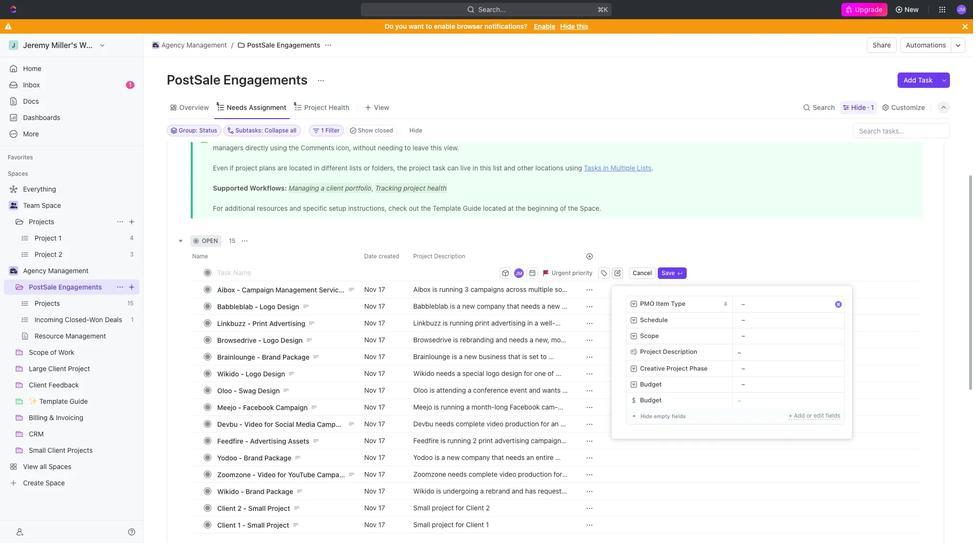 Task type: vqa. For each thing, say whether or not it's contained in the screenshot.
NOTIFICATIONS? on the top of the page
yes



Task type: locate. For each thing, give the bounding box(es) containing it.
– for budget
[[742, 381, 745, 388]]

fields right edit
[[826, 412, 841, 420]]

1 horizontal spatial postsale engagements link
[[235, 39, 323, 51]]

video for devbu
[[244, 420, 263, 428]]

zoomzone inside zoomzone needs complete video production for a youtube campaign to increase brand awareness.
[[413, 471, 446, 479]]

1 vertical spatial postsale
[[167, 72, 221, 87]]

package down zoomzone - video for youtube campaign
[[266, 488, 293, 496]]

1 vertical spatial running
[[448, 437, 471, 445]]

add
[[904, 76, 917, 84], [794, 412, 805, 420]]

0 horizontal spatial to
[[426, 22, 432, 30]]

0 vertical spatial advertising
[[269, 319, 305, 328]]

0 vertical spatial video
[[244, 420, 263, 428]]

assignment
[[249, 103, 287, 111]]

and inside linkbuzz is running print advertising in a well- known magazine and needs content creation.
[[467, 328, 479, 336]]

– button for scope
[[733, 329, 844, 344]]

1 vertical spatial brand
[[510, 479, 528, 487]]

health
[[329, 103, 350, 111]]

video for campaign.
[[487, 420, 504, 428]]

2 up small project for client 1 button
[[486, 504, 490, 512]]

is inside feedfire is running 2 print advertising campaigns and needs creation of the assets.
[[441, 437, 446, 445]]

1 horizontal spatial youtube
[[413, 479, 440, 487]]

0 vertical spatial business time image
[[153, 43, 159, 48]]

0 vertical spatial production
[[505, 420, 539, 428]]

wikido up their
[[413, 370, 435, 378]]

devbu for devbu - video for social media campaign
[[217, 420, 238, 428]]

1 vertical spatial advertising
[[495, 437, 529, 445]]

is left social
[[441, 437, 446, 445]]

0 vertical spatial brand
[[413, 462, 431, 471]]

print up "rebranding"
[[475, 319, 490, 327]]

0 vertical spatial management
[[187, 41, 227, 49]]

design for oloo - swag design
[[258, 387, 280, 395]]

1 vertical spatial management
[[48, 267, 89, 275]]

- down print
[[258, 336, 261, 344]]

tree containing team space
[[4, 182, 139, 491]]

agency management
[[161, 41, 227, 49], [23, 267, 89, 275]]

0 horizontal spatial feedfire
[[217, 437, 243, 445]]

is left "rebranding"
[[453, 336, 458, 344]]

tree
[[4, 182, 139, 491]]

Set value for Budget Custom Field text field
[[733, 393, 844, 409]]

brand
[[262, 353, 281, 361], [244, 454, 263, 462], [246, 488, 265, 496]]

feedfire left social
[[413, 437, 439, 445]]

0 vertical spatial complete
[[456, 420, 485, 428]]

0 horizontal spatial brand
[[413, 462, 431, 471]]

needs inside feedfire is running 2 print advertising campaigns and needs creation of the assets.
[[427, 446, 446, 454]]

1 horizontal spatial management
[[187, 41, 227, 49]]

add left task on the top of the page
[[904, 76, 917, 84]]

2 horizontal spatial 2
[[486, 504, 490, 512]]

browsedrive up brainlounge
[[217, 336, 257, 344]]

add inside "custom fields" element
[[794, 412, 805, 420]]

1 horizontal spatial and
[[467, 328, 479, 336]]

2 vertical spatial postsale engagements
[[29, 283, 102, 291]]

package up 'wikido - logo design' link
[[283, 353, 310, 361]]

0 vertical spatial running
[[450, 319, 473, 327]]

2 – button from the top
[[733, 313, 844, 328]]

2 project from the top
[[432, 521, 454, 529]]

0 horizontal spatial 2
[[238, 504, 242, 513]]

1 vertical spatial postsale engagements link
[[29, 280, 112, 295]]

1 horizontal spatial agency
[[161, 41, 185, 49]]

advertising up yodoo - brand package
[[250, 437, 286, 445]]

browsedrive is rebranding and needs a new, mod ern logo. button
[[408, 332, 574, 353]]

project inside 'link'
[[267, 521, 289, 529]]

video up "increase"
[[499, 471, 516, 479]]

project up small project for client 1
[[432, 504, 454, 512]]

for inside devbu needs complete video production for an upcoming social media campaign.
[[541, 420, 550, 428]]

brand left 'package'
[[413, 462, 431, 471]]

complete inside devbu needs complete video production for an upcoming social media campaign.
[[456, 420, 485, 428]]

running inside linkbuzz is running print advertising in a well- known magazine and needs content creation.
[[450, 319, 473, 327]]

is up 'package'
[[435, 454, 440, 462]]

1 vertical spatial brand
[[244, 454, 263, 462]]

- for wikido - brand package
[[241, 488, 244, 496]]

2 horizontal spatial and
[[496, 336, 507, 344]]

add task
[[904, 76, 933, 84]]

1 horizontal spatial to
[[474, 479, 480, 487]]

1 vertical spatial add
[[794, 412, 805, 420]]

project description
[[640, 348, 697, 356]]

– inside button
[[738, 349, 741, 356]]

1 vertical spatial agency
[[23, 267, 46, 275]]

docs link
[[4, 94, 139, 109]]

for inside small project for client 1 button
[[456, 521, 464, 529]]

2 vertical spatial package
[[266, 488, 293, 496]]

devbu needs complete video production for an upcoming social media campaign.
[[413, 420, 561, 437]]

running up the magazine
[[450, 319, 473, 327]]

yodoo down upcoming
[[413, 454, 433, 462]]

advertising down babbleblab - logo design link
[[269, 319, 305, 328]]

project for small project for client 1
[[432, 521, 454, 529]]

for left one
[[524, 370, 533, 378]]

entire
[[536, 454, 554, 462]]

add right +
[[794, 412, 805, 420]]

video down facebook
[[244, 420, 263, 428]]

yodoo - brand package
[[217, 454, 291, 462]]

design up meejo - facebook campaign
[[258, 387, 280, 395]]

- for aibox - campaign management services
[[237, 286, 240, 294]]

a up the awareness.
[[564, 471, 568, 479]]

production inside devbu needs complete video production for an upcoming social media campaign.
[[505, 420, 539, 428]]

1 vertical spatial to
[[474, 479, 480, 487]]

a up 'package'
[[442, 454, 445, 462]]

devbu up upcoming
[[413, 420, 433, 428]]

print inside feedfire is running 2 print advertising campaigns and needs creation of the assets.
[[479, 437, 493, 445]]

1 vertical spatial project
[[432, 521, 454, 529]]

- right aibox
[[237, 286, 240, 294]]

- for babbleblab - logo design
[[255, 303, 258, 311]]

for up wikido - brand package link
[[277, 471, 286, 479]]

1 vertical spatial print
[[479, 437, 493, 445]]

devbu down meejo at the left bottom of page
[[217, 420, 238, 428]]

agency management link
[[149, 39, 229, 51], [23, 263, 137, 279]]

2 vertical spatial engagements
[[58, 283, 102, 291]]

team space link
[[23, 198, 137, 213]]

feedfire is running 2 print advertising campaigns and needs creation of the assets.
[[413, 437, 567, 454]]

small down client 2 - small project
[[247, 521, 265, 529]]

– button
[[733, 297, 844, 312], [733, 313, 844, 328], [733, 329, 844, 344], [733, 361, 844, 377], [733, 377, 844, 393]]

0 vertical spatial agency
[[161, 41, 185, 49]]

home
[[23, 64, 41, 73]]

design down aibox - campaign management services link
[[277, 303, 299, 311]]

sidebar navigation
[[0, 34, 144, 544]]

1 vertical spatial business time image
[[10, 268, 17, 274]]

for up the awareness.
[[554, 471, 562, 479]]

0 vertical spatial engagements
[[277, 41, 320, 49]]

zoomzone down yodoo - brand package
[[217, 471, 251, 479]]

babbleblab - logo design link
[[215, 300, 357, 314]]

1 horizontal spatial an
[[551, 420, 559, 428]]

0 horizontal spatial of
[[474, 446, 481, 454]]

design for browsedrive - logo design
[[281, 336, 303, 344]]

- for brainlounge - brand package
[[257, 353, 260, 361]]

running up creation
[[448, 437, 471, 445]]

agency
[[161, 41, 185, 49], [23, 267, 46, 275]]

1 – button from the top
[[733, 297, 844, 312]]

project down client 2 - small project link
[[267, 521, 289, 529]]

0 horizontal spatial agency management
[[23, 267, 89, 275]]

add inside button
[[904, 76, 917, 84]]

/
[[231, 41, 233, 49]]

agency management inside tree
[[23, 267, 89, 275]]

0 vertical spatial postsale
[[247, 41, 275, 49]]

linkbuzz for linkbuzz - print advertising
[[217, 319, 246, 328]]

facebook
[[243, 403, 274, 412]]

0 vertical spatial add
[[904, 76, 917, 84]]

youtube up wikido - brand package link
[[288, 471, 315, 479]]

1 horizontal spatial linkbuzz
[[413, 319, 441, 327]]

- up swag
[[241, 370, 244, 378]]

advertising up content
[[491, 319, 526, 327]]

of
[[548, 370, 554, 378], [474, 446, 481, 454]]

linkbuzz is running print advertising in a well- known magazine and needs content creation. button
[[408, 315, 574, 336]]

- for zoomzone - video for youtube campaign
[[253, 471, 256, 479]]

3 – button from the top
[[733, 329, 844, 344]]

1 vertical spatial agency management link
[[23, 263, 137, 279]]

home link
[[4, 61, 139, 76]]

do you want to enable browser notifications? enable hide this
[[385, 22, 589, 30]]

- for yodoo - brand package
[[239, 454, 242, 462]]

needs inside browsedrive is rebranding and needs a new, mod ern logo.
[[509, 336, 528, 344]]

2 vertical spatial postsale
[[29, 283, 57, 291]]

to inside zoomzone needs complete video production for a youtube campaign to increase brand awareness.
[[474, 479, 480, 487]]

2 vertical spatial management
[[276, 286, 317, 294]]

production inside zoomzone needs complete video production for a youtube campaign to increase brand awareness.
[[518, 471, 552, 479]]

hide inside "custom fields" element
[[641, 413, 653, 420]]

is for feedfire
[[441, 437, 446, 445]]

brand inside yodoo is a new company that needs an entire brand package including logo design.
[[413, 462, 431, 471]]

feedfire - advertising assets link
[[215, 434, 357, 448]]

of left the the
[[474, 446, 481, 454]]

0 horizontal spatial devbu
[[217, 420, 238, 428]]

video up campaign.
[[487, 420, 504, 428]]

upgrade link
[[842, 3, 888, 16]]

management
[[187, 41, 227, 49], [48, 267, 89, 275], [276, 286, 317, 294]]

schedule
[[640, 316, 668, 324]]

0 horizontal spatial postsale
[[29, 283, 57, 291]]

client down client 2 - small project
[[217, 521, 236, 529]]

logo for wikido
[[246, 370, 261, 378]]

feedfire
[[413, 437, 439, 445], [217, 437, 243, 445]]

brand for yodoo
[[244, 454, 263, 462]]

wikido inside wikido needs a special logo design for one of their sub-brands.
[[413, 370, 435, 378]]

needs inside devbu needs complete video production for an upcoming social media campaign.
[[435, 420, 454, 428]]

- down meejo - facebook campaign
[[239, 420, 243, 428]]

- up client 2 - small project
[[241, 488, 244, 496]]

for left the social
[[264, 420, 273, 428]]

1 vertical spatial video
[[257, 471, 276, 479]]

youtube
[[288, 471, 315, 479], [413, 479, 440, 487]]

1 inside sidebar navigation
[[129, 81, 132, 88]]

linkbuzz for linkbuzz is running print advertising in a well- known magazine and needs content creation.
[[413, 319, 441, 327]]

0 horizontal spatial an
[[527, 454, 534, 462]]

a inside zoomzone needs complete video production for a youtube campaign to increase brand awareness.
[[564, 471, 568, 479]]

yodoo is a new company that needs an entire brand package including logo design. button
[[408, 449, 574, 471]]

advertising
[[491, 319, 526, 327], [495, 437, 529, 445]]

design up 'brainlounge - brand package' link
[[281, 336, 303, 344]]

postsale engagements link
[[235, 39, 323, 51], [29, 280, 112, 295]]

meejo - facebook campaign link
[[215, 401, 357, 415]]

feedfire up yodoo - brand package
[[217, 437, 243, 445]]

well-
[[540, 319, 555, 327]]

logo up the brainlounge - brand package
[[263, 336, 279, 344]]

search...
[[479, 5, 506, 13]]

social
[[446, 429, 464, 437]]

zoomzone
[[413, 471, 446, 479], [217, 471, 251, 479]]

0 vertical spatial an
[[551, 420, 559, 428]]

+ add or edit fields
[[789, 412, 841, 420]]

1 horizontal spatial brand
[[510, 479, 528, 487]]

production up the awareness.
[[518, 471, 552, 479]]

advertising inside linkbuzz is running print advertising in a well- known magazine and needs content creation.
[[491, 319, 526, 327]]

of right one
[[548, 370, 554, 378]]

- for linkbuzz - print advertising
[[248, 319, 251, 328]]

- down yodoo - brand package
[[253, 471, 256, 479]]

services
[[319, 286, 346, 294]]

project left health
[[304, 103, 327, 111]]

0 horizontal spatial agency
[[23, 267, 46, 275]]

- right oloo in the bottom left of the page
[[234, 387, 237, 395]]

complete up media on the bottom left of the page
[[456, 420, 485, 428]]

zoomzone for zoomzone needs complete video production for a youtube campaign to increase brand awareness.
[[413, 471, 446, 479]]

business time image
[[153, 43, 159, 48], [10, 268, 17, 274]]

browsedrive is rebranding and needs a new, mod ern logo.
[[413, 336, 568, 353]]

for up 'campaigns'
[[541, 420, 550, 428]]

design for babbleblab - logo design
[[277, 303, 299, 311]]

-
[[237, 286, 240, 294], [255, 303, 258, 311], [248, 319, 251, 328], [258, 336, 261, 344], [257, 353, 260, 361], [241, 370, 244, 378], [234, 387, 237, 395], [238, 403, 241, 412], [239, 420, 243, 428], [245, 437, 248, 445], [239, 454, 242, 462], [253, 471, 256, 479], [241, 488, 244, 496], [243, 504, 247, 513], [242, 521, 246, 529]]

business time image inside "agency management" link
[[153, 43, 159, 48]]

brand inside zoomzone needs complete video production for a youtube campaign to increase brand awareness.
[[510, 479, 528, 487]]

print inside linkbuzz is running print advertising in a well- known magazine and needs content creation.
[[475, 319, 490, 327]]

hide inside button
[[409, 127, 422, 134]]

running for magazine
[[450, 319, 473, 327]]

needs inside yodoo is a new company that needs an entire brand package including logo design.
[[506, 454, 525, 462]]

logo
[[486, 370, 500, 378], [491, 462, 505, 471]]

project
[[432, 504, 454, 512], [432, 521, 454, 529]]

small down small project for client 2
[[413, 521, 430, 529]]

overview
[[179, 103, 209, 111]]

1 horizontal spatial browsedrive
[[413, 336, 451, 344]]

fields right "empty"
[[672, 413, 686, 420]]

customize button
[[879, 101, 928, 114]]

1 horizontal spatial of
[[548, 370, 554, 378]]

a up brands.
[[457, 370, 461, 378]]

0 vertical spatial logo
[[486, 370, 500, 378]]

2 vertical spatial brand
[[246, 488, 265, 496]]

1 horizontal spatial devbu
[[413, 420, 433, 428]]

0 vertical spatial postsale engagements link
[[235, 39, 323, 51]]

4 – button from the top
[[733, 361, 844, 377]]

an
[[551, 420, 559, 428], [527, 454, 534, 462]]

0 vertical spatial advertising
[[491, 319, 526, 327]]

0 horizontal spatial agency management link
[[23, 263, 137, 279]]

browsedrive inside browsedrive is rebranding and needs a new, mod ern logo.
[[413, 336, 451, 344]]

1 vertical spatial an
[[527, 454, 534, 462]]

design down the brainlounge - brand package
[[263, 370, 285, 378]]

design
[[501, 370, 522, 378]]

1 vertical spatial budget
[[640, 396, 662, 404]]

logo up linkbuzz - print advertising
[[260, 303, 275, 311]]

for inside small project for client 2 button
[[456, 504, 464, 512]]

video up wikido - brand package
[[257, 471, 276, 479]]

0 vertical spatial youtube
[[288, 471, 315, 479]]

is for linkbuzz
[[443, 319, 448, 327]]

package
[[283, 353, 310, 361], [265, 454, 291, 462], [266, 488, 293, 496]]

wikido up oloo in the bottom left of the page
[[217, 370, 239, 378]]

yodoo for yodoo is a new company that needs an entire brand package including logo design.
[[413, 454, 433, 462]]

is up the magazine
[[443, 319, 448, 327]]

postsale inside tree
[[29, 283, 57, 291]]

- up yodoo - brand package
[[245, 437, 248, 445]]

needs
[[480, 328, 499, 336], [509, 336, 528, 344], [436, 370, 455, 378], [435, 420, 454, 428], [427, 446, 446, 454], [506, 454, 525, 462], [448, 471, 467, 479]]

brand for wikido
[[246, 488, 265, 496]]

is inside yodoo is a new company that needs an entire brand package including logo design.
[[435, 454, 440, 462]]

management inside tree
[[48, 267, 89, 275]]

- up "client 1 - small project"
[[243, 504, 247, 513]]

video inside devbu needs complete video production for an upcoming social media campaign.
[[487, 420, 504, 428]]

- up print
[[255, 303, 258, 311]]

wikido for wikido needs a special logo design for one of their sub-brands.
[[413, 370, 435, 378]]

browsedrive for browsedrive is rebranding and needs a new, mod ern logo.
[[413, 336, 451, 344]]

budget down creative
[[640, 381, 662, 388]]

devbu
[[413, 420, 433, 428], [217, 420, 238, 428]]

2 budget from the top
[[640, 396, 662, 404]]

brand down design.
[[510, 479, 528, 487]]

video inside zoomzone needs complete video production for a youtube campaign to increase brand awareness.
[[499, 471, 516, 479]]

1 vertical spatial postsale engagements
[[167, 72, 311, 87]]

advertising
[[269, 319, 305, 328], [250, 437, 286, 445]]

complete for to
[[469, 471, 498, 479]]

2 up "client 1 - small project"
[[238, 504, 242, 513]]

devbu for devbu needs complete video production for an upcoming social media campaign.
[[413, 420, 433, 428]]

devbu inside devbu needs complete video production for an upcoming social media campaign.
[[413, 420, 433, 428]]

production up campaign.
[[505, 420, 539, 428]]

1 vertical spatial agency management
[[23, 267, 89, 275]]

project inside "link"
[[304, 103, 327, 111]]

linkbuzz inside linkbuzz is running print advertising in a well- known magazine and needs content creation.
[[413, 319, 441, 327]]

feedfire inside feedfire is running 2 print advertising campaigns and needs creation of the assets.
[[413, 437, 439, 445]]

2 horizontal spatial postsale
[[247, 41, 275, 49]]

advertising up assets. at bottom
[[495, 437, 529, 445]]

– for schedule
[[742, 316, 745, 324]]

client
[[466, 504, 484, 512], [217, 504, 236, 513], [466, 521, 484, 529], [217, 521, 236, 529]]

5 – button from the top
[[733, 377, 844, 393]]

- left print
[[248, 319, 251, 328]]

1 vertical spatial package
[[265, 454, 291, 462]]

running inside feedfire is running 2 print advertising campaigns and needs creation of the assets.
[[448, 437, 471, 445]]

package up zoomzone - video for youtube campaign
[[265, 454, 291, 462]]

1 vertical spatial logo
[[491, 462, 505, 471]]

0 vertical spatial agency management link
[[149, 39, 229, 51]]

engagements inside sidebar navigation
[[58, 283, 102, 291]]

Search tasks... text field
[[854, 124, 950, 138]]

budget
[[640, 381, 662, 388], [640, 396, 662, 404]]

1 project from the top
[[432, 504, 454, 512]]

0 vertical spatial project
[[432, 504, 454, 512]]

linkbuzz - print advertising link
[[215, 317, 357, 330]]

15
[[229, 237, 235, 245]]

to down the including
[[474, 479, 480, 487]]

– for creative project phase
[[742, 365, 745, 373]]

linkbuzz down babbleblab
[[217, 319, 246, 328]]

1 vertical spatial production
[[518, 471, 552, 479]]

is inside linkbuzz is running print advertising in a well- known magazine and needs content creation.
[[443, 319, 448, 327]]

0 vertical spatial brand
[[262, 353, 281, 361]]

docs
[[23, 97, 39, 105]]

budget up "empty"
[[640, 396, 662, 404]]

brand down feedfire - advertising assets
[[244, 454, 263, 462]]

0 vertical spatial video
[[487, 420, 504, 428]]

brands.
[[444, 378, 467, 386]]

- down feedfire - advertising assets
[[239, 454, 242, 462]]

2 vertical spatial logo
[[246, 370, 261, 378]]

postsale engagements inside sidebar navigation
[[29, 283, 102, 291]]

- right meejo at the left bottom of page
[[238, 403, 241, 412]]

complete inside zoomzone needs complete video production for a youtube campaign to increase brand awareness.
[[469, 471, 498, 479]]

1 vertical spatial of
[[474, 446, 481, 454]]

0 horizontal spatial zoomzone
[[217, 471, 251, 479]]

postsale engagements
[[247, 41, 320, 49], [167, 72, 311, 87], [29, 283, 102, 291]]

brand down browsedrive - logo design
[[262, 353, 281, 361]]

to right want
[[426, 22, 432, 30]]

0 vertical spatial agency management
[[161, 41, 227, 49]]

youtube down 'package'
[[413, 479, 440, 487]]

hide button
[[406, 125, 426, 137]]

print up the the
[[479, 437, 493, 445]]

client 2 - small project link
[[215, 502, 357, 515]]

for up small project for client 1
[[456, 504, 464, 512]]

1 vertical spatial logo
[[263, 336, 279, 344]]

an inside yodoo is a new company that needs an entire brand package including logo design.
[[527, 454, 534, 462]]

0 horizontal spatial yodoo
[[217, 454, 237, 462]]

0 horizontal spatial browsedrive
[[217, 336, 257, 344]]

brainlounge
[[217, 353, 255, 361]]

1 horizontal spatial postsale
[[167, 72, 221, 87]]

1 horizontal spatial yodoo
[[413, 454, 433, 462]]

- down client 2 - small project
[[242, 521, 246, 529]]

automations
[[906, 41, 946, 49]]

is for browsedrive
[[453, 336, 458, 344]]

project down small project for client 2
[[432, 521, 454, 529]]

zoomzone up campaign
[[413, 471, 446, 479]]

package for wikido - brand package
[[266, 488, 293, 496]]

hide for hide
[[409, 127, 422, 134]]

team
[[23, 201, 40, 210]]

1 horizontal spatial add
[[904, 76, 917, 84]]

1 horizontal spatial business time image
[[153, 43, 159, 48]]

projects link
[[29, 214, 112, 230]]

agency management link inside tree
[[23, 263, 137, 279]]

hide
[[560, 22, 575, 30], [852, 103, 866, 111], [409, 127, 422, 134], [641, 413, 653, 420]]

0 vertical spatial package
[[283, 353, 310, 361]]

1 horizontal spatial zoomzone
[[413, 471, 446, 479]]

yodoo inside yodoo is a new company that needs an entire brand package including logo design.
[[413, 454, 433, 462]]

- for browsedrive - logo design
[[258, 336, 261, 344]]

aibox - campaign management services link
[[215, 283, 357, 297]]

user group image
[[10, 203, 17, 209]]

- down browsedrive - logo design
[[257, 353, 260, 361]]

logo up oloo - swag design
[[246, 370, 261, 378]]

project health link
[[302, 101, 350, 114]]

1 horizontal spatial feedfire
[[413, 437, 439, 445]]

0 horizontal spatial management
[[48, 267, 89, 275]]

a right in
[[535, 319, 538, 327]]

projects
[[29, 218, 54, 226]]

1 vertical spatial engagements
[[223, 72, 308, 87]]

an up 'campaigns'
[[551, 420, 559, 428]]

browsedrive up logo.
[[413, 336, 451, 344]]

browsedrive
[[413, 336, 451, 344], [217, 336, 257, 344]]

mod
[[551, 336, 568, 344]]

oloo
[[217, 387, 232, 395]]

– button for schedule
[[733, 313, 844, 328]]

2 up company
[[473, 437, 477, 445]]

video
[[244, 420, 263, 428], [257, 471, 276, 479]]

0 horizontal spatial and
[[413, 446, 425, 454]]

empty
[[654, 413, 670, 420]]

feedfire for feedfire is running 2 print advertising campaigns and needs creation of the assets.
[[413, 437, 439, 445]]

is inside browsedrive is rebranding and needs a new, mod ern logo.
[[453, 336, 458, 344]]

yodoo down feedfire - advertising assets
[[217, 454, 237, 462]]

+
[[789, 412, 793, 420]]



Task type: describe. For each thing, give the bounding box(es) containing it.
- for oloo - swag design
[[234, 387, 237, 395]]

task
[[918, 76, 933, 84]]

project for small project for client 2
[[432, 504, 454, 512]]

0 vertical spatial to
[[426, 22, 432, 30]]

hide for hide empty fields
[[641, 413, 653, 420]]

needs assignment link
[[225, 101, 287, 114]]

needs
[[227, 103, 247, 111]]

logo.
[[425, 345, 441, 353]]

oloo - swag design link
[[215, 384, 357, 398]]

small project for client 1
[[413, 521, 489, 529]]

production for campaign.
[[505, 420, 539, 428]]

assets
[[288, 437, 309, 445]]

needs assignment
[[227, 103, 287, 111]]

browsedrive - logo design link
[[215, 333, 357, 347]]

project down scope
[[640, 348, 661, 356]]

wikido for wikido - brand package
[[217, 488, 239, 496]]

aibox
[[217, 286, 235, 294]]

logo inside yodoo is a new company that needs an entire brand package including logo design.
[[491, 462, 505, 471]]

package
[[433, 462, 460, 471]]

browsedrive - logo design
[[217, 336, 303, 344]]

browsedrive for browsedrive - logo design
[[217, 336, 257, 344]]

and inside browsedrive is rebranding and needs a new, mod ern logo.
[[496, 336, 507, 344]]

small up small project for client 1
[[413, 504, 430, 512]]

customize
[[891, 103, 925, 111]]

oloo - swag design
[[217, 387, 280, 395]]

space
[[42, 201, 61, 210]]

save button
[[658, 267, 687, 279]]

creation
[[447, 446, 473, 454]]

share button
[[867, 37, 897, 53]]

yodoo for yodoo - brand package
[[217, 454, 237, 462]]

design for wikido - logo design
[[263, 370, 285, 378]]

small project for client 1 button
[[408, 517, 574, 534]]

search
[[813, 103, 835, 111]]

a inside yodoo is a new company that needs an entire brand package including logo design.
[[442, 454, 445, 462]]

overview link
[[177, 101, 209, 114]]

design.
[[507, 462, 529, 471]]

of inside feedfire is running 2 print advertising campaigns and needs creation of the assets.
[[474, 446, 481, 454]]

– button for creative project phase
[[733, 361, 844, 377]]

- for wikido - logo design
[[241, 370, 244, 378]]

wikido needs a special logo design for one of their sub-brands.
[[413, 370, 556, 386]]

one
[[534, 370, 546, 378]]

wikido needs a special logo design for one of their sub-brands. button
[[408, 365, 574, 386]]

a inside linkbuzz is running print advertising in a well- known magazine and needs content creation.
[[535, 319, 538, 327]]

campaigns
[[531, 437, 565, 445]]

running for creation
[[448, 437, 471, 445]]

zoomzone - video for youtube campaign link
[[215, 468, 357, 482]]

1 vertical spatial advertising
[[250, 437, 286, 445]]

project down wikido - brand package link
[[267, 504, 290, 513]]

an inside devbu needs complete video production for an upcoming social media campaign.
[[551, 420, 559, 428]]

babbleblab
[[217, 303, 253, 311]]

2 horizontal spatial management
[[276, 286, 317, 294]]

wikido - logo design
[[217, 370, 285, 378]]

production for increase
[[518, 471, 552, 479]]

babbleblab - logo design
[[217, 303, 299, 311]]

zoomzone needs complete video production for a youtube campaign to increase brand awareness. button
[[408, 466, 574, 487]]

a inside wikido needs a special logo design for one of their sub-brands.
[[457, 370, 461, 378]]

small down wikido - brand package
[[248, 504, 266, 513]]

meejo - facebook campaign
[[217, 403, 308, 412]]

tree inside sidebar navigation
[[4, 182, 139, 491]]

youtube inside zoomzone needs complete video production for a youtube campaign to increase brand awareness.
[[413, 479, 440, 487]]

0 horizontal spatial youtube
[[288, 471, 315, 479]]

1 horizontal spatial fields
[[826, 412, 841, 420]]

and inside feedfire is running 2 print advertising campaigns and needs creation of the assets.
[[413, 446, 425, 454]]

swag
[[239, 387, 256, 395]]

1 horizontal spatial agency management
[[161, 41, 227, 49]]

- for devbu - video for social media campaign
[[239, 420, 243, 428]]

automations button
[[901, 38, 951, 52]]

1 inside small project for client 1 button
[[486, 521, 489, 529]]

wikido for wikido - logo design
[[217, 370, 239, 378]]

favorites
[[8, 154, 33, 161]]

package for yodoo - brand package
[[265, 454, 291, 462]]

or
[[807, 412, 812, 420]]

hide for hide 1
[[852, 103, 866, 111]]

needs inside wikido needs a special logo design for one of their sub-brands.
[[436, 370, 455, 378]]

you
[[395, 22, 407, 30]]

video for zoomzone
[[257, 471, 276, 479]]

notifications?
[[485, 22, 528, 30]]

zoomzone for zoomzone - video for youtube campaign
[[217, 471, 251, 479]]

search button
[[800, 101, 838, 114]]

client up "client 1 - small project"
[[217, 504, 236, 513]]

wikido - brand package
[[217, 488, 293, 496]]

social
[[275, 420, 294, 428]]

for inside 'devbu - video for social media campaign' link
[[264, 420, 273, 428]]

save
[[662, 269, 675, 277]]

magazine
[[435, 328, 465, 336]]

dashboards link
[[4, 110, 139, 125]]

hide 1
[[852, 103, 874, 111]]

package for brainlounge - brand package
[[283, 353, 310, 361]]

video for increase
[[499, 471, 516, 479]]

new
[[905, 5, 919, 13]]

0 vertical spatial postsale engagements
[[247, 41, 320, 49]]

– for scope
[[742, 332, 745, 340]]

in
[[528, 319, 533, 327]]

spaces
[[8, 170, 28, 177]]

– for project description
[[738, 349, 741, 356]]

that
[[492, 454, 504, 462]]

0 horizontal spatial fields
[[672, 413, 686, 420]]

small project for client 2 button
[[408, 500, 574, 517]]

a inside browsedrive is rebranding and needs a new, mod ern logo.
[[530, 336, 533, 344]]

devbu - video for social media campaign link
[[215, 417, 357, 431]]

⌘k
[[598, 5, 608, 13]]

1 budget from the top
[[640, 381, 662, 388]]

of inside wikido needs a special logo design for one of their sub-brands.
[[548, 370, 554, 378]]

logo for babbleblab
[[260, 303, 275, 311]]

– button
[[733, 345, 844, 361]]

media
[[296, 420, 315, 428]]

their
[[413, 378, 427, 386]]

item
[[656, 300, 669, 308]]

client 1 - small project
[[217, 521, 289, 529]]

needs inside zoomzone needs complete video production for a youtube campaign to increase brand awareness.
[[448, 471, 467, 479]]

zoomzone needs complete video production for a youtube campaign to increase brand awareness.
[[413, 471, 570, 487]]

browser
[[457, 22, 483, 30]]

brainlounge - brand package link
[[215, 350, 357, 364]]

- inside 'link'
[[242, 521, 246, 529]]

content
[[501, 328, 525, 336]]

0 horizontal spatial postsale engagements link
[[29, 280, 112, 295]]

agency inside sidebar navigation
[[23, 267, 46, 275]]

1 horizontal spatial agency management link
[[149, 39, 229, 51]]

- for feedfire - advertising assets
[[245, 437, 248, 445]]

the
[[483, 446, 493, 454]]

– button for budget
[[733, 377, 844, 393]]

print
[[252, 319, 268, 328]]

small inside 'link'
[[247, 521, 265, 529]]

yodoo - brand package link
[[215, 451, 357, 465]]

2 inside feedfire is running 2 print advertising campaigns and needs creation of the assets.
[[473, 437, 477, 445]]

want
[[409, 22, 424, 30]]

linkbuzz - print advertising
[[217, 319, 305, 328]]

brand for brainlounge
[[262, 353, 281, 361]]

logo for browsedrive
[[263, 336, 279, 344]]

favorites button
[[4, 152, 37, 163]]

Task Name text field
[[217, 265, 498, 280]]

1 inside client 1 - small project 'link'
[[238, 521, 241, 529]]

feedfire is running 2 print advertising campaigns and needs creation of the assets. button
[[408, 433, 574, 454]]

for inside zoomzone - video for youtube campaign link
[[277, 471, 286, 479]]

hide empty fields
[[641, 413, 686, 420]]

team space
[[23, 201, 61, 210]]

cancel
[[633, 269, 652, 277]]

new
[[447, 454, 460, 462]]

client up small project for client 1 button
[[466, 504, 484, 512]]

project down "description"
[[667, 365, 688, 372]]

rebranding
[[460, 336, 494, 344]]

client down small project for client 2 button
[[466, 521, 484, 529]]

advertising inside feedfire is running 2 print advertising campaigns and needs creation of the assets.
[[495, 437, 529, 445]]

client inside 'link'
[[217, 521, 236, 529]]

- for meejo - facebook campaign
[[238, 403, 241, 412]]

feedfire for feedfire - advertising assets
[[217, 437, 243, 445]]

open
[[202, 237, 218, 245]]

remove field value image
[[836, 302, 841, 307]]

edit
[[814, 412, 824, 420]]

new button
[[891, 2, 925, 17]]

business time image inside tree
[[10, 268, 17, 274]]

for inside wikido needs a special logo design for one of their sub-brands.
[[524, 370, 533, 378]]

share
[[873, 41, 891, 49]]

creative project phase
[[640, 365, 708, 372]]

is for yodoo
[[435, 454, 440, 462]]

yodoo is a new company that needs an entire brand package including logo design.
[[413, 454, 556, 471]]

complete for media
[[456, 420, 485, 428]]

custom fields element
[[626, 296, 845, 425]]

wikido - brand package link
[[215, 485, 357, 499]]

for inside zoomzone needs complete video production for a youtube campaign to increase brand awareness.
[[554, 471, 562, 479]]

zoomzone - video for youtube campaign
[[217, 471, 349, 479]]

new,
[[535, 336, 549, 344]]

this
[[577, 22, 589, 30]]

needs inside linkbuzz is running print advertising in a well- known magazine and needs content creation.
[[480, 328, 499, 336]]

type
[[671, 300, 686, 308]]

logo inside wikido needs a special logo design for one of their sub-brands.
[[486, 370, 500, 378]]



